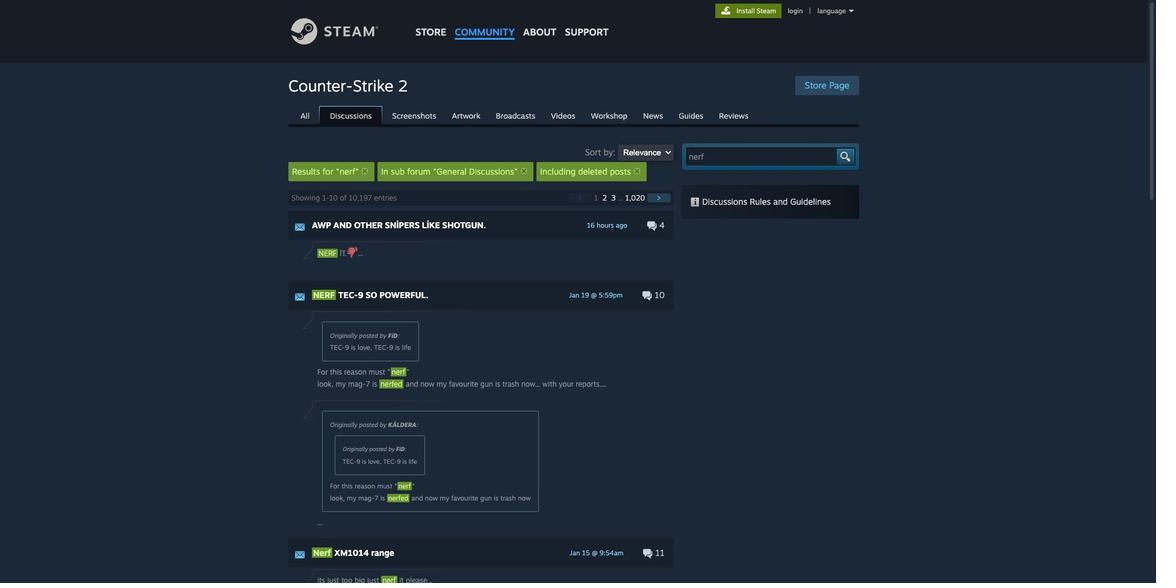 Task type: describe. For each thing, give the bounding box(es) containing it.
global menu navigation
[[411, 0, 613, 44]]

account menu navigation
[[716, 4, 857, 18]]

Search discussions text field
[[689, 151, 836, 163]]



Task type: vqa. For each thing, say whether or not it's contained in the screenshot.
"of" associated with World
no



Task type: locate. For each thing, give the bounding box(es) containing it.
link to the steam homepage image
[[291, 18, 397, 45]]

:steamthumbsdown: image
[[347, 247, 358, 258]]



